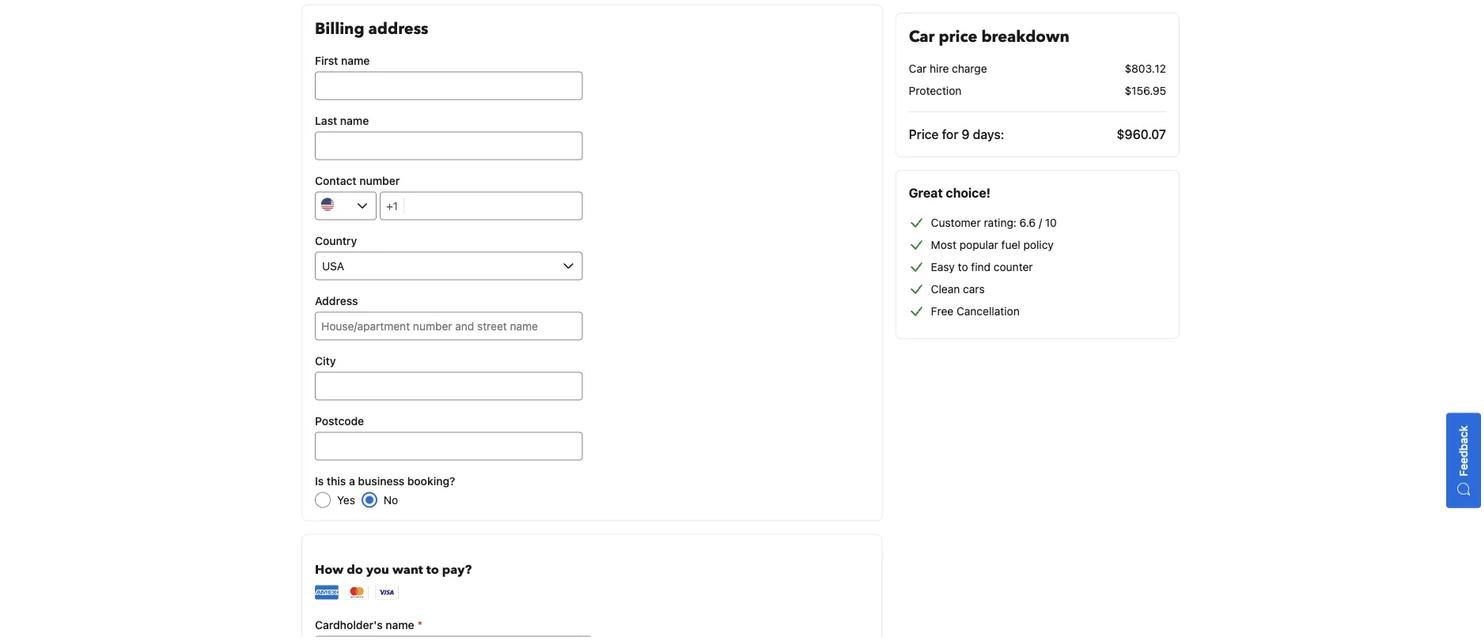 Task type: vqa. For each thing, say whether or not it's contained in the screenshot.
Great choice!
yes



Task type: describe. For each thing, give the bounding box(es) containing it.
policy
[[1024, 239, 1054, 252]]

clean cars
[[931, 283, 985, 296]]

feedback
[[1457, 426, 1470, 477]]

cars
[[963, 283, 985, 296]]

free
[[931, 305, 954, 318]]

protection
[[909, 84, 962, 97]]

country
[[315, 234, 357, 247]]

Address text field
[[315, 312, 583, 341]]

First name text field
[[315, 71, 583, 100]]

price
[[939, 26, 978, 48]]

rating:
[[984, 216, 1017, 230]]

contact
[[315, 174, 357, 187]]

last
[[315, 114, 337, 127]]

most popular fuel policy
[[931, 239, 1054, 252]]

Last name text field
[[315, 132, 583, 160]]

car hire charge
[[909, 62, 987, 75]]

$156.95
[[1125, 84, 1166, 97]]

number
[[359, 174, 400, 187]]

this
[[327, 475, 346, 488]]

a
[[349, 475, 355, 488]]

billing address
[[315, 18, 429, 39]]

days:
[[973, 127, 1005, 142]]

yes
[[337, 494, 355, 507]]

choice!
[[946, 186, 991, 201]]

name for first name
[[341, 54, 370, 67]]

is
[[315, 475, 324, 488]]

address
[[368, 18, 429, 39]]

great choice!
[[909, 186, 991, 201]]

car for car hire charge
[[909, 62, 927, 75]]

billing
[[315, 18, 364, 39]]

10
[[1045, 216, 1057, 230]]

/
[[1039, 216, 1042, 230]]

popular
[[960, 239, 999, 252]]

great
[[909, 186, 943, 201]]

find
[[971, 261, 991, 274]]

last name
[[315, 114, 369, 127]]

9
[[962, 127, 970, 142]]

booking?
[[407, 475, 455, 488]]



Task type: locate. For each thing, give the bounding box(es) containing it.
easy
[[931, 261, 955, 274]]

name right last
[[340, 114, 369, 127]]

for
[[942, 127, 959, 142]]

name
[[341, 54, 370, 67], [340, 114, 369, 127]]

clean
[[931, 283, 960, 296]]

contact number
[[315, 174, 400, 187]]

+1
[[386, 199, 398, 212]]

Contact number telephone field
[[404, 192, 583, 220]]

is this a business booking?
[[315, 475, 455, 488]]

most
[[931, 239, 957, 252]]

postcode
[[315, 415, 364, 428]]

fuel
[[1002, 239, 1021, 252]]

first
[[315, 54, 338, 67]]

to
[[958, 261, 968, 274]]

charge
[[952, 62, 987, 75]]

1 vertical spatial car
[[909, 62, 927, 75]]

car up the hire
[[909, 26, 935, 48]]

car
[[909, 26, 935, 48], [909, 62, 927, 75]]

customer rating: 6.6 / 10
[[931, 216, 1057, 230]]

City text field
[[315, 372, 583, 401]]

Postcode text field
[[315, 432, 583, 461]]

breakdown
[[982, 26, 1070, 48]]

$803.12
[[1125, 62, 1166, 75]]

name right first
[[341, 54, 370, 67]]

city
[[315, 354, 336, 367]]

counter
[[994, 261, 1033, 274]]

feedback button
[[1447, 413, 1481, 509]]

car left the hire
[[909, 62, 927, 75]]

address
[[315, 294, 358, 307]]

0 vertical spatial name
[[341, 54, 370, 67]]

price for 9 days:
[[909, 127, 1005, 142]]

easy to find counter
[[931, 261, 1033, 274]]

$960.07
[[1117, 127, 1166, 142]]

price
[[909, 127, 939, 142]]

no
[[384, 494, 398, 507]]

business
[[358, 475, 404, 488]]

hire
[[930, 62, 949, 75]]

1 car from the top
[[909, 26, 935, 48]]

customer
[[931, 216, 981, 230]]

6.6
[[1020, 216, 1036, 230]]

name for last name
[[340, 114, 369, 127]]

car for car price breakdown
[[909, 26, 935, 48]]

first name
[[315, 54, 370, 67]]

free cancellation
[[931, 305, 1020, 318]]

2 car from the top
[[909, 62, 927, 75]]

1 vertical spatial name
[[340, 114, 369, 127]]

0 vertical spatial car
[[909, 26, 935, 48]]

car price breakdown
[[909, 26, 1070, 48]]

cancellation
[[957, 305, 1020, 318]]



